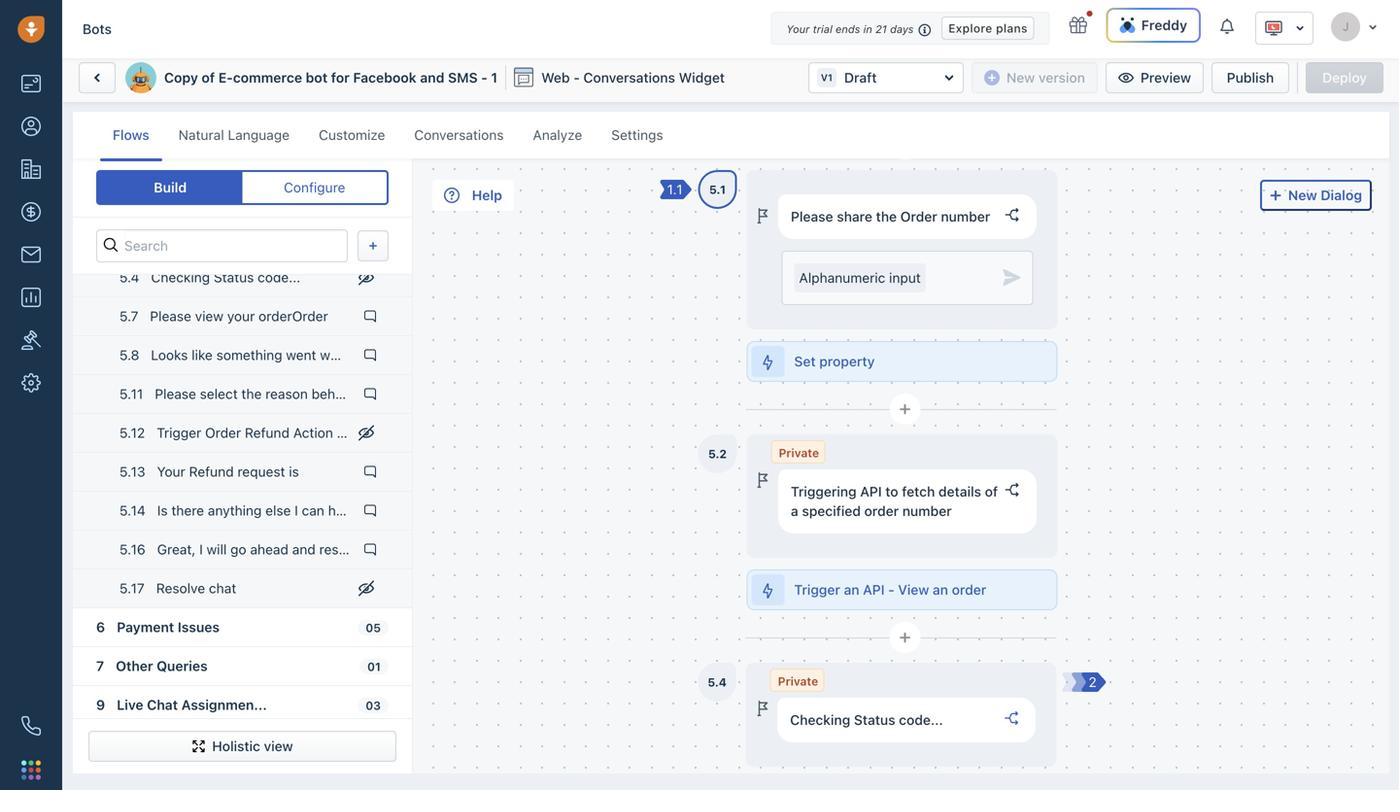 Task type: describe. For each thing, give the bounding box(es) containing it.
explore
[[949, 21, 993, 35]]

21
[[876, 23, 887, 35]]

your
[[787, 23, 810, 35]]

0 horizontal spatial ic_arrow_down image
[[1296, 21, 1305, 35]]

phone image
[[21, 716, 41, 736]]

bell regular image
[[1221, 17, 1236, 35]]

explore plans button
[[942, 17, 1035, 40]]

properties image
[[21, 330, 41, 350]]

freddy
[[1142, 17, 1188, 33]]

explore plans
[[949, 21, 1028, 35]]

freshworks switcher image
[[21, 760, 41, 780]]

freddy button
[[1107, 8, 1201, 43]]



Task type: locate. For each thing, give the bounding box(es) containing it.
1 horizontal spatial ic_arrow_down image
[[1369, 21, 1378, 33]]

missing translation "unavailable" for locale "en-us" image
[[1265, 18, 1284, 38]]

ic_arrow_down image
[[1296, 21, 1305, 35], [1369, 21, 1378, 33]]

ends
[[836, 23, 861, 35]]

trial
[[813, 23, 833, 35]]

bots
[[83, 21, 112, 37]]

plans
[[996, 21, 1028, 35]]

your trial ends in 21 days
[[787, 23, 914, 35]]

phone element
[[12, 707, 51, 746]]

ic_info_icon image
[[919, 22, 932, 38]]

days
[[890, 23, 914, 35]]

in
[[864, 23, 873, 35]]



Task type: vqa. For each thing, say whether or not it's contained in the screenshot.
the Properties icon
yes



